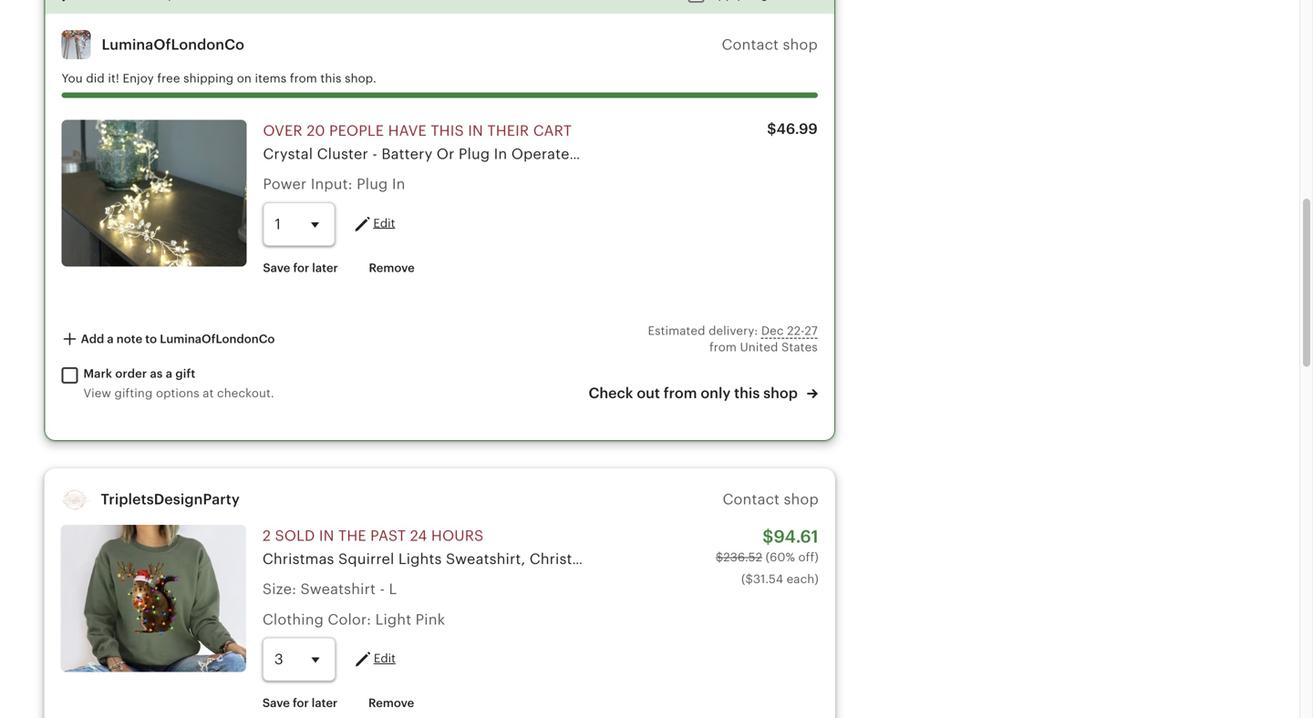 Task type: vqa. For each thing, say whether or not it's contained in the screenshot.
the rightmost the -
yes



Task type: describe. For each thing, give the bounding box(es) containing it.
on
[[237, 72, 252, 85]]

dec 22-27 link
[[761, 324, 818, 338]]

crystal cluster - battery or plug in operated fairy light string link
[[263, 146, 705, 162]]

from inside estimated delivery: dec 22-27 from united states
[[710, 341, 737, 355]]

luminaoflondonco image
[[62, 30, 91, 59]]

check out from only this shop link
[[589, 383, 818, 404]]

$ 46.99
[[767, 121, 818, 137]]

crystal
[[263, 146, 313, 162]]

contact for tripletsdesignparty
[[723, 491, 780, 508]]

22-
[[787, 324, 805, 338]]

size:
[[263, 582, 297, 598]]

20
[[307, 123, 325, 139]]

note
[[117, 332, 142, 346]]

1 lights from the left
[[398, 551, 442, 568]]

mark order as a gift view gifting options at checkout.
[[83, 367, 274, 400]]

save for later button for clothing color:
[[249, 687, 351, 719]]

shop for tripletsdesignparty
[[784, 491, 819, 508]]

1 horizontal spatial -
[[380, 582, 385, 598]]

plug inside over 20 people have this in their cart crystal cluster - battery or plug in operated fairy light string
[[459, 146, 490, 162]]

(
[[742, 573, 746, 587]]

estimated delivery: dec 22-27 from united states
[[648, 324, 818, 355]]

- inside over 20 people have this in their cart crystal cluster - battery or plug in operated fairy light string
[[372, 146, 378, 162]]

(60%
[[766, 551, 795, 565]]

out
[[637, 385, 660, 402]]

to
[[145, 332, 157, 346]]

0 horizontal spatial plug
[[357, 176, 388, 193]]

luminaoflondonco inside dropdown button
[[160, 332, 275, 346]]

tripletsdesignparty link
[[101, 492, 240, 508]]

power input: plug in
[[263, 176, 405, 193]]

clothing
[[263, 612, 324, 628]]

luminaoflondonco link
[[102, 37, 245, 53]]

over 20 people have this in their cart crystal cluster - battery or plug in operated fairy light string
[[263, 123, 705, 162]]

edit for clothing color:
[[374, 652, 396, 666]]

as
[[150, 367, 163, 381]]

27
[[805, 324, 818, 338]]

each)
[[787, 573, 819, 587]]

2 sold in the past 24 hours christmas squirrel lights sweatshirt, christmas squirrel hoodie, christmas lights sweater, christmas squirrel gift, cute christmas sweater
[[263, 528, 1257, 568]]

contact shop button for luminaoflondonco
[[722, 37, 818, 53]]

string
[[662, 146, 705, 162]]

31.54
[[753, 573, 784, 587]]

3 christmas from the left
[[725, 551, 797, 568]]

contact shop button for tripletsdesignparty
[[723, 491, 819, 508]]

items
[[255, 72, 287, 85]]

save for later for plug in
[[263, 261, 338, 275]]

the
[[338, 528, 366, 544]]

2
[[263, 528, 271, 544]]

236.52
[[724, 551, 763, 565]]

save for later for clothing color:
[[263, 697, 338, 711]]

pink
[[416, 612, 445, 628]]

edit for plug in
[[373, 216, 395, 230]]

in inside over 20 people have this in their cart crystal cluster - battery or plug in operated fairy light string
[[494, 146, 507, 162]]

sweatshirt,
[[446, 551, 526, 568]]

size: sweatshirt - l
[[263, 582, 397, 598]]

for for clothing color:
[[293, 697, 309, 711]]

their
[[487, 123, 529, 139]]

tripletsdesignparty image
[[61, 485, 90, 514]]

at
[[203, 387, 214, 400]]

contact for luminaoflondonco
[[722, 37, 779, 53]]

it!
[[108, 72, 119, 85]]

46.99
[[777, 121, 818, 137]]

only
[[701, 385, 731, 402]]

tripletsdesignparty
[[101, 492, 240, 508]]

1 christmas from the left
[[263, 551, 334, 568]]

1 vertical spatial in
[[392, 176, 405, 193]]

later for clothing color:
[[312, 697, 338, 711]]

check
[[589, 385, 633, 402]]

0 vertical spatial this
[[321, 72, 342, 85]]

sold
[[275, 528, 315, 544]]

order
[[115, 367, 147, 381]]

2 squirrel from the left
[[606, 551, 662, 568]]

enjoy
[[123, 72, 154, 85]]

check out from only this shop
[[589, 385, 802, 402]]

remove for clothing color:
[[368, 697, 414, 711]]

hoodie,
[[666, 551, 721, 568]]

$ 94.61 $ 236.52 (60% off) ( $ 31.54 each)
[[716, 528, 819, 587]]

states
[[782, 341, 818, 355]]

hours
[[431, 528, 484, 544]]

contact shop for luminaoflondonco
[[722, 37, 818, 53]]

shop.
[[345, 72, 377, 85]]

this for over
[[431, 123, 464, 139]]

94.61
[[774, 528, 819, 547]]

edit button for plug in
[[351, 213, 395, 235]]

0 vertical spatial from
[[290, 72, 317, 85]]

4 christmas from the left
[[914, 551, 986, 568]]

clothing color: light pink
[[263, 612, 445, 628]]

gift
[[175, 367, 196, 381]]

edit button for clothing color:
[[352, 649, 396, 671]]

contact shop for tripletsdesignparty
[[723, 491, 819, 508]]

a inside add a note to luminaoflondonco dropdown button
[[107, 332, 114, 346]]

input:
[[311, 176, 353, 193]]

dec
[[761, 324, 784, 338]]

you
[[62, 72, 83, 85]]



Task type: locate. For each thing, give the bounding box(es) containing it.
in down battery
[[392, 176, 405, 193]]

for down power
[[293, 261, 309, 275]]

mark
[[83, 367, 112, 381]]

a right as
[[166, 367, 172, 381]]

0 vertical spatial -
[[372, 146, 378, 162]]

from
[[290, 72, 317, 85], [710, 341, 737, 355], [664, 385, 697, 402]]

1 vertical spatial save for later
[[263, 697, 338, 711]]

0 vertical spatial remove
[[369, 261, 415, 275]]

cluster
[[317, 146, 368, 162]]

contact shop button
[[722, 37, 818, 53], [723, 491, 819, 508]]

0 vertical spatial remove button
[[355, 252, 428, 285]]

1 vertical spatial shop
[[764, 385, 798, 402]]

0 horizontal spatial in
[[319, 528, 334, 544]]

this for check
[[734, 385, 760, 402]]

shop up 46.99
[[783, 37, 818, 53]]

contact
[[722, 37, 779, 53], [723, 491, 780, 508]]

past
[[370, 528, 406, 544]]

-
[[372, 146, 378, 162], [380, 582, 385, 598]]

0 horizontal spatial in
[[392, 176, 405, 193]]

light down l
[[375, 612, 412, 628]]

in
[[494, 146, 507, 162], [392, 176, 405, 193]]

1 vertical spatial -
[[380, 582, 385, 598]]

1 horizontal spatial light
[[621, 146, 658, 162]]

contact shop up $ 46.99
[[722, 37, 818, 53]]

2 horizontal spatial from
[[710, 341, 737, 355]]

this up or
[[431, 123, 464, 139]]

- down people
[[372, 146, 378, 162]]

squirrel
[[338, 551, 394, 568], [606, 551, 662, 568], [990, 551, 1046, 568]]

add a note to luminaoflondonco
[[78, 332, 275, 346]]

5 christmas from the left
[[1123, 551, 1195, 568]]

2 christmas from the left
[[530, 551, 602, 568]]

1 vertical spatial edit
[[374, 652, 396, 666]]

luminaoflondonco
[[102, 37, 245, 53], [160, 332, 275, 346]]

1 vertical spatial remove button
[[355, 687, 428, 719]]

0 horizontal spatial a
[[107, 332, 114, 346]]

0 vertical spatial shop
[[783, 37, 818, 53]]

contact shop
[[722, 37, 818, 53], [723, 491, 819, 508]]

shop up 94.61
[[784, 491, 819, 508]]

0 horizontal spatial light
[[375, 612, 412, 628]]

0 vertical spatial edit
[[373, 216, 395, 230]]

have
[[388, 123, 427, 139]]

from right items
[[290, 72, 317, 85]]

3 squirrel from the left
[[990, 551, 1046, 568]]

0 vertical spatial plug
[[459, 146, 490, 162]]

0 vertical spatial save
[[263, 261, 290, 275]]

in left the
[[319, 528, 334, 544]]

edit button down clothing color: light pink
[[352, 649, 396, 671]]

2 horizontal spatial this
[[734, 385, 760, 402]]

christmas squirrel lights sweatshirt, christmas squirrel hoodie, christmas lights sweater, christmas squirrel gift, cute christmas sweater link
[[263, 551, 1257, 568]]

edit button down power input: plug in
[[351, 213, 395, 235]]

options
[[156, 387, 200, 400]]

gift,
[[1050, 551, 1081, 568]]

save
[[263, 261, 290, 275], [263, 697, 290, 711]]

shipping
[[183, 72, 234, 85]]

0 vertical spatial contact shop
[[722, 37, 818, 53]]

contact shop button up 94.61
[[723, 491, 819, 508]]

add
[[81, 332, 104, 346]]

1 vertical spatial later
[[312, 697, 338, 711]]

shop down the states
[[764, 385, 798, 402]]

0 horizontal spatial -
[[372, 146, 378, 162]]

christmas squirrel lights sweatshirt, christmas squirrel hoodie, christmas lights sweater, christmas squirrel gift, cute christmas sweater image
[[61, 525, 246, 673]]

$
[[767, 121, 777, 137], [763, 528, 774, 547], [716, 551, 724, 565], [746, 573, 753, 587]]

save for clothing color:
[[263, 697, 290, 711]]

united
[[740, 341, 778, 355]]

christmas
[[263, 551, 334, 568], [530, 551, 602, 568], [725, 551, 797, 568], [914, 551, 986, 568], [1123, 551, 1195, 568]]

1 vertical spatial in
[[319, 528, 334, 544]]

remove for plug in
[[369, 261, 415, 275]]

1 horizontal spatial from
[[664, 385, 697, 402]]

1 edit from the top
[[373, 216, 395, 230]]

0 vertical spatial later
[[312, 261, 338, 275]]

luminaoflondonco up free at the left top of page
[[102, 37, 245, 53]]

1 vertical spatial remove
[[368, 697, 414, 711]]

lights down 24
[[398, 551, 442, 568]]

a right add
[[107, 332, 114, 346]]

1 edit button from the top
[[351, 213, 395, 235]]

squirrel left gift,
[[990, 551, 1046, 568]]

in down "their" on the left
[[494, 146, 507, 162]]

this
[[321, 72, 342, 85], [431, 123, 464, 139], [734, 385, 760, 402]]

a inside mark order as a gift view gifting options at checkout.
[[166, 367, 172, 381]]

or
[[437, 146, 455, 162]]

0 horizontal spatial lights
[[398, 551, 442, 568]]

light inside over 20 people have this in their cart crystal cluster - battery or plug in operated fairy light string
[[621, 146, 658, 162]]

later down input:
[[312, 261, 338, 275]]

1 horizontal spatial squirrel
[[606, 551, 662, 568]]

1 squirrel from the left
[[338, 551, 394, 568]]

1 vertical spatial light
[[375, 612, 412, 628]]

remove button for clothing color:
[[355, 687, 428, 719]]

2 horizontal spatial squirrel
[[990, 551, 1046, 568]]

- left l
[[380, 582, 385, 598]]

2 vertical spatial from
[[664, 385, 697, 402]]

later
[[312, 261, 338, 275], [312, 697, 338, 711]]

save for later button down power
[[249, 252, 352, 285]]

delivery:
[[709, 324, 758, 338]]

1 vertical spatial luminaoflondonco
[[160, 332, 275, 346]]

save for later down power
[[263, 261, 338, 275]]

0 vertical spatial contact
[[722, 37, 779, 53]]

0 vertical spatial contact shop button
[[722, 37, 818, 53]]

in inside 2 sold in the past 24 hours christmas squirrel lights sweatshirt, christmas squirrel hoodie, christmas lights sweater, christmas squirrel gift, cute christmas sweater
[[319, 528, 334, 544]]

edit
[[373, 216, 395, 230], [374, 652, 396, 666]]

power
[[263, 176, 307, 193]]

edit down power input: plug in
[[373, 216, 395, 230]]

1 horizontal spatial plug
[[459, 146, 490, 162]]

from down delivery:
[[710, 341, 737, 355]]

contact shop button up $ 46.99
[[722, 37, 818, 53]]

you did it! enjoy free shipping on items from this shop.
[[62, 72, 377, 85]]

1 vertical spatial save
[[263, 697, 290, 711]]

0 vertical spatial light
[[621, 146, 658, 162]]

0 vertical spatial in
[[468, 123, 483, 139]]

estimated
[[648, 324, 706, 338]]

1 horizontal spatial this
[[431, 123, 464, 139]]

1 vertical spatial save for later button
[[249, 687, 351, 719]]

1 vertical spatial a
[[166, 367, 172, 381]]

1 vertical spatial contact shop button
[[723, 491, 819, 508]]

contact shop up 94.61
[[723, 491, 819, 508]]

1 horizontal spatial in
[[494, 146, 507, 162]]

squirrel left hoodie,
[[606, 551, 662, 568]]

shop for luminaoflondonco
[[783, 37, 818, 53]]

off)
[[799, 551, 819, 565]]

add a note to luminaoflondonco button
[[48, 323, 289, 357]]

1 vertical spatial for
[[293, 697, 309, 711]]

checkout.
[[217, 387, 274, 400]]

0 vertical spatial in
[[494, 146, 507, 162]]

1 horizontal spatial a
[[166, 367, 172, 381]]

cute
[[1085, 551, 1119, 568]]

plug right input:
[[357, 176, 388, 193]]

1 vertical spatial plug
[[357, 176, 388, 193]]

save for plug in
[[263, 261, 290, 275]]

lights
[[398, 551, 442, 568], [801, 551, 845, 568]]

battery
[[382, 146, 433, 162]]

1 vertical spatial from
[[710, 341, 737, 355]]

sweater
[[1199, 551, 1257, 568]]

1 horizontal spatial in
[[468, 123, 483, 139]]

remove button
[[355, 252, 428, 285], [355, 687, 428, 719]]

fairy
[[583, 146, 617, 162]]

0 horizontal spatial squirrel
[[338, 551, 394, 568]]

0 vertical spatial edit button
[[351, 213, 395, 235]]

operated
[[511, 146, 579, 162]]

1 vertical spatial contact shop
[[723, 491, 819, 508]]

plug right or
[[459, 146, 490, 162]]

save for later button down clothing
[[249, 687, 351, 719]]

save for later button
[[249, 252, 352, 285], [249, 687, 351, 719]]

0 vertical spatial save for later
[[263, 261, 338, 275]]

gifting
[[114, 387, 153, 400]]

squirrel down the
[[338, 551, 394, 568]]

shop
[[783, 37, 818, 53], [764, 385, 798, 402], [784, 491, 819, 508]]

1 vertical spatial edit button
[[352, 649, 396, 671]]

for
[[293, 261, 309, 275], [293, 697, 309, 711]]

0 vertical spatial luminaoflondonco
[[102, 37, 245, 53]]

save for later down clothing
[[263, 697, 338, 711]]

this inside over 20 people have this in their cart crystal cluster - battery or plug in operated fairy light string
[[431, 123, 464, 139]]

0 vertical spatial save for later button
[[249, 252, 352, 285]]

in
[[468, 123, 483, 139], [319, 528, 334, 544]]

remove button for plug in
[[355, 252, 428, 285]]

in inside over 20 people have this in their cart crystal cluster - battery or plug in operated fairy light string
[[468, 123, 483, 139]]

in up crystal cluster - battery or plug in operated fairy light string "link"
[[468, 123, 483, 139]]

free
[[157, 72, 180, 85]]

did
[[86, 72, 105, 85]]

save for later button for plug in
[[249, 252, 352, 285]]

this left shop.
[[321, 72, 342, 85]]

1 horizontal spatial lights
[[801, 551, 845, 568]]

2 edit from the top
[[374, 652, 396, 666]]

later down color: on the bottom
[[312, 697, 338, 711]]

from right out
[[664, 385, 697, 402]]

light
[[621, 146, 658, 162], [375, 612, 412, 628]]

1 vertical spatial this
[[431, 123, 464, 139]]

luminaoflondonco up gift
[[160, 332, 275, 346]]

for down clothing
[[293, 697, 309, 711]]

over
[[263, 123, 303, 139]]

2 vertical spatial this
[[734, 385, 760, 402]]

0 horizontal spatial this
[[321, 72, 342, 85]]

sweater,
[[849, 551, 910, 568]]

24
[[410, 528, 427, 544]]

people
[[329, 123, 384, 139]]

edit down clothing color: light pink
[[374, 652, 396, 666]]

0 vertical spatial for
[[293, 261, 309, 275]]

2 lights from the left
[[801, 551, 845, 568]]

save down power
[[263, 261, 290, 275]]

remove
[[369, 261, 415, 275], [368, 697, 414, 711]]

2 edit button from the top
[[352, 649, 396, 671]]

lights up each)
[[801, 551, 845, 568]]

color:
[[328, 612, 371, 628]]

this right only
[[734, 385, 760, 402]]

0 horizontal spatial from
[[290, 72, 317, 85]]

later for plug in
[[312, 261, 338, 275]]

crystal cluster - battery or plug in operated fairy light string image
[[62, 120, 247, 267]]

sweatshirt
[[301, 582, 376, 598]]

for for plug in
[[293, 261, 309, 275]]

0 vertical spatial a
[[107, 332, 114, 346]]

1 vertical spatial contact
[[723, 491, 780, 508]]

view
[[83, 387, 111, 400]]

light right fairy
[[621, 146, 658, 162]]

2 vertical spatial shop
[[784, 491, 819, 508]]

save down clothing
[[263, 697, 290, 711]]

cart
[[533, 123, 572, 139]]

edit button
[[351, 213, 395, 235], [352, 649, 396, 671]]

l
[[389, 582, 397, 598]]



